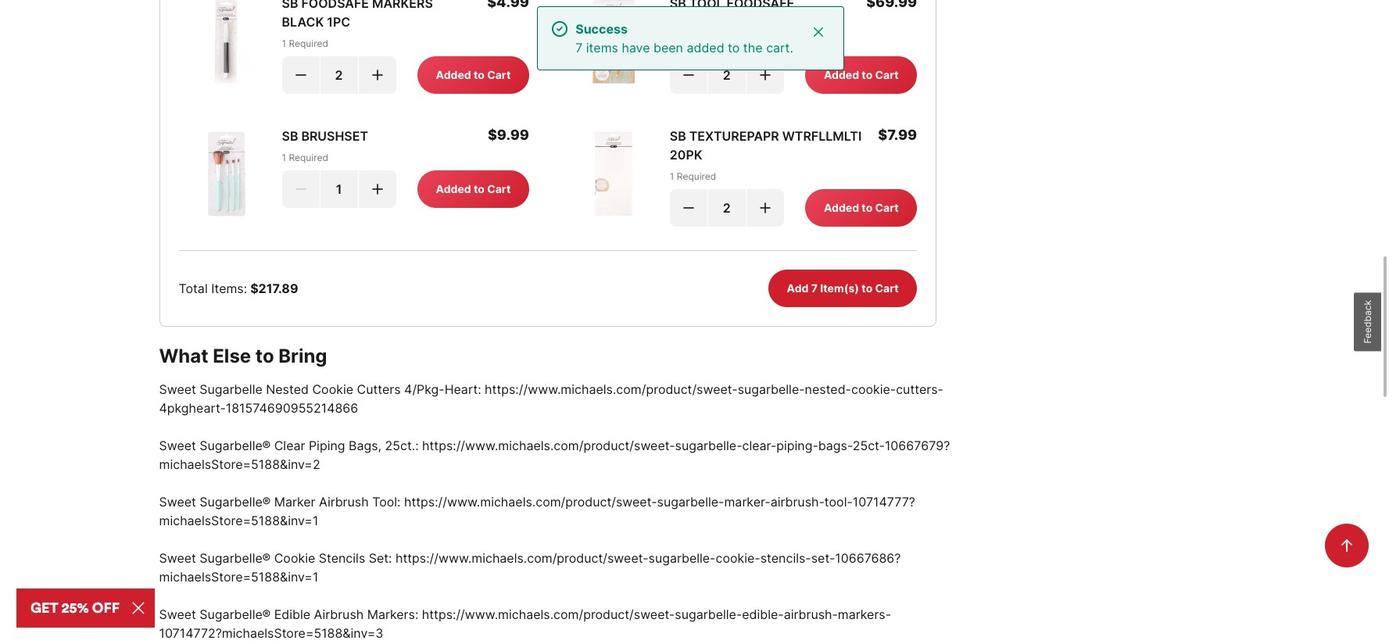 Task type: locate. For each thing, give the bounding box(es) containing it.
added for sb texturepapr wtrfllmlti 20pk
[[824, 201, 859, 214]]

sb texturepapr wtrfllmlti 20pk 1 required
[[670, 128, 865, 182]]

sweet
[[159, 381, 196, 397], [159, 438, 196, 453], [159, 494, 196, 510], [159, 550, 196, 566], [159, 607, 196, 622]]

1 down 20pk
[[670, 170, 674, 182]]

0 vertical spatial michaelsstore=5188&inv=1
[[159, 513, 319, 528]]

7 right add
[[811, 282, 818, 295]]

airbrush- down piping-
[[771, 494, 825, 510]]

0 horizontal spatial button to increment counter for number stepper image
[[369, 181, 385, 197]]

michaelsstore=5188&inv=2
[[159, 456, 320, 472]]

0 vertical spatial 7
[[576, 40, 583, 56]]

airbrush- down set-
[[784, 607, 838, 622]]

3 sweet from the top
[[159, 494, 196, 510]]

sb
[[282, 0, 298, 11], [282, 128, 298, 144], [670, 128, 686, 144]]

1 vertical spatial michaelsstore=5188&inv=1
[[159, 569, 319, 585]]

sb texturepapr wtrfllmlti 20pk link
[[670, 126, 869, 164]]

required down sb brushset link
[[289, 151, 328, 163]]

1 required
[[670, 37, 716, 49]]

cart up $9.99
[[487, 68, 511, 81]]

1 vertical spatial button to increment counter for number stepper image
[[369, 181, 385, 197]]

button to decrement counter for number stepper image for 1
[[681, 200, 697, 216]]

total items: $217.89
[[179, 280, 298, 296]]

0 vertical spatial button to increment counter for number stepper image
[[369, 67, 385, 83]]

michaelsstore=5188&inv=1 down michaelsstore=5188&inv=2
[[159, 513, 319, 528]]

items:
[[211, 280, 247, 296]]

1 michaelsstore=5188&inv=1 from the top
[[159, 513, 319, 528]]

sb brushset 1 required
[[282, 128, 368, 163]]

7 inside success 7 items have been added to the cart.
[[576, 40, 583, 56]]

cart up $7.99
[[875, 68, 899, 81]]

button to decrement counter for number stepper image for 1pc
[[293, 67, 308, 83]]

5 sweet from the top
[[159, 607, 196, 622]]

tabler image
[[551, 20, 569, 38]]

1 down sb brushset link
[[282, 151, 286, 163]]

1 vertical spatial 7
[[811, 282, 818, 295]]

added to cart for sb texturepapr wtrfllmlti 20pk
[[824, 201, 899, 214]]

cookie- up 25ct-
[[852, 381, 896, 397]]

cookie-
[[852, 381, 896, 397], [716, 550, 761, 566]]

Number Stepper text field
[[320, 56, 358, 94]]

1 sugarbelle® from the top
[[200, 438, 271, 453]]

1 vertical spatial button to decrement counter for number stepper image
[[681, 200, 697, 216]]

airbrush
[[319, 494, 369, 510], [314, 607, 364, 622]]

0 vertical spatial cookie-
[[852, 381, 896, 397]]

1
[[282, 37, 286, 49], [670, 37, 674, 49], [282, 151, 286, 163], [670, 170, 674, 182]]

success
[[576, 21, 628, 37]]

required inside sb brushset 1 required
[[289, 151, 328, 163]]

clear-
[[742, 438, 777, 453]]

to
[[728, 40, 740, 56], [474, 68, 485, 81], [862, 68, 873, 81], [474, 182, 485, 196], [862, 201, 873, 214], [862, 282, 873, 295], [256, 345, 274, 367]]

sb up 20pk
[[670, 128, 686, 144]]

required down 20pk
[[677, 170, 716, 182]]

cart down $7.99
[[875, 201, 899, 214]]

added to cart button for sb brushset
[[418, 170, 529, 208]]

https://www.michaels.com/product/sweet-
[[485, 381, 738, 397], [422, 438, 675, 453], [404, 494, 657, 510], [396, 550, 649, 566], [422, 607, 675, 622]]

button to increment counter for number stepper image
[[758, 67, 773, 83], [369, 181, 385, 197]]

added for sb brushset
[[436, 182, 471, 196]]

7
[[576, 40, 583, 56], [811, 282, 818, 295]]

0 horizontal spatial 7
[[576, 40, 583, 56]]

bags-
[[819, 438, 853, 453]]

airbrush right edible
[[314, 607, 364, 622]]

1 inside sb brushset 1 required
[[282, 151, 286, 163]]

20pk
[[670, 147, 703, 162]]

1 vertical spatial cookie
[[274, 550, 315, 566]]

button to decrement counter for number stepper image down 20pk
[[681, 200, 697, 216]]

cookie
[[312, 381, 353, 397], [274, 550, 315, 566]]

0 horizontal spatial cookie-
[[716, 550, 761, 566]]

number stepper text field down added
[[708, 56, 746, 94]]

airbrush left tool:
[[319, 494, 369, 510]]

sb left brushset
[[282, 128, 298, 144]]

cookie- down marker-
[[716, 550, 761, 566]]

7 left the items at top left
[[576, 40, 583, 56]]

number stepper text field down sb texturepapr wtrfllmlti 20pk 1 required
[[708, 189, 746, 227]]

bring
[[279, 345, 327, 367]]

0 horizontal spatial button to increment counter for number stepper image
[[369, 67, 385, 83]]

foodsafe
[[301, 0, 369, 11]]

required
[[289, 37, 328, 49], [677, 37, 716, 49], [289, 151, 328, 163], [677, 170, 716, 182]]

edible-
[[742, 607, 784, 622]]

1 horizontal spatial button to decrement counter for number stepper image
[[681, 200, 697, 216]]

$9.99
[[488, 126, 529, 143]]

michaelsstore=5188&inv=1
[[159, 513, 319, 528], [159, 569, 319, 585]]

what else to bring
[[159, 345, 327, 367]]

1 inside sb texturepapr wtrfllmlti 20pk 1 required
[[670, 170, 674, 182]]

0 vertical spatial button to increment counter for number stepper image
[[758, 67, 773, 83]]

marker
[[274, 494, 316, 510]]

0 horizontal spatial button to decrement counter for number stepper image
[[293, 67, 308, 83]]

4pkgheart-
[[159, 400, 226, 416]]

texturepapr
[[689, 128, 779, 144]]

7 for item(s)
[[811, 282, 818, 295]]

what
[[159, 345, 208, 367]]

sb inside sb brushset 1 required
[[282, 128, 298, 144]]

added
[[687, 40, 725, 56]]

10714777?
[[853, 494, 916, 510]]

cart
[[487, 68, 511, 81], [875, 68, 899, 81], [487, 182, 511, 196], [875, 201, 899, 214], [875, 282, 899, 295]]

button to increment counter for number stepper image
[[369, 67, 385, 83], [758, 200, 773, 216]]

sugarbelle®
[[200, 438, 271, 453], [200, 494, 271, 510], [200, 550, 271, 566], [200, 607, 271, 622]]

sb tool foodsafe markerairbrsh image
[[567, 0, 661, 87]]

edible
[[274, 607, 310, 622]]

0 vertical spatial button to decrement counter for number stepper image
[[293, 67, 308, 83]]

required up button to decrement counter for number stepper icon
[[677, 37, 716, 49]]

nested-
[[805, 381, 852, 397]]

1 horizontal spatial button to increment counter for number stepper image
[[758, 200, 773, 216]]

sb brushset image
[[179, 126, 273, 220]]

cookie left stencils
[[274, 550, 315, 566]]

set:
[[369, 550, 392, 566]]

3 sugarbelle® from the top
[[200, 550, 271, 566]]

added to cart button for sb foodsafe markers black 1pc
[[418, 56, 529, 94]]

added to cart for sb foodsafe markers black 1pc
[[436, 68, 511, 81]]

sb foodsafe markers black 1pc 1 required
[[282, 0, 436, 49]]

1 down black
[[282, 37, 286, 49]]

1 vertical spatial airbrush-
[[784, 607, 838, 622]]

black
[[282, 14, 324, 29]]

2 michaelsstore=5188&inv=1 from the top
[[159, 569, 319, 585]]

the
[[744, 40, 763, 56]]

1 horizontal spatial 7
[[811, 282, 818, 295]]

sb foodsafe markers black 1pc link
[[282, 0, 478, 31]]

0 vertical spatial cookie
[[312, 381, 353, 397]]

required down black
[[289, 37, 328, 49]]

cutters-
[[896, 381, 944, 397]]

$7.99
[[878, 126, 917, 143]]

cart.
[[766, 40, 794, 56]]

cart down $9.99
[[487, 182, 511, 196]]

to inside success 7 items have been added to the cart.
[[728, 40, 740, 56]]

button to increment counter for number stepper image down sb texturepapr wtrfllmlti 20pk 1 required
[[758, 200, 773, 216]]

1 vertical spatial airbrush
[[314, 607, 364, 622]]

cookie down bring
[[312, 381, 353, 397]]

close image
[[814, 27, 823, 37]]

button to decrement counter for number stepper image left number stepper text box
[[293, 67, 308, 83]]

10667679?
[[885, 438, 950, 453]]

michaelsstore=5188&inv=1 up edible
[[159, 569, 319, 585]]

$217.89
[[250, 280, 298, 296]]

stencils
[[319, 550, 365, 566]]

tool:
[[372, 494, 401, 510]]

wtrfllmlti
[[783, 128, 862, 144]]

else
[[213, 345, 251, 367]]

1 vertical spatial button to increment counter for number stepper image
[[758, 200, 773, 216]]

button to decrement counter for number stepper image
[[293, 67, 308, 83], [681, 200, 697, 216]]

tool-
[[825, 494, 853, 510]]

added to cart
[[436, 68, 511, 81], [824, 68, 899, 81], [436, 182, 511, 196], [824, 201, 899, 214]]

airbrush-
[[771, 494, 825, 510], [784, 607, 838, 622]]

25ct.:
[[385, 438, 419, 453]]

sb inside sb texturepapr wtrfllmlti 20pk 1 required
[[670, 128, 686, 144]]

brushset
[[301, 128, 368, 144]]

cart for sb foodsafe markers black 1pc
[[487, 68, 511, 81]]

sb up black
[[282, 0, 298, 11]]

stencils-
[[761, 550, 811, 566]]

button to increment counter for number stepper image right number stepper text box
[[369, 67, 385, 83]]

added to cart button
[[418, 56, 529, 94], [806, 56, 917, 94], [418, 170, 529, 208], [806, 189, 917, 227]]

sugarbelle-
[[738, 381, 805, 397], [675, 438, 742, 453], [657, 494, 724, 510], [649, 550, 716, 566], [675, 607, 742, 622]]

Number Stepper text field
[[708, 56, 746, 94], [320, 170, 358, 208], [708, 189, 746, 227]]

added
[[436, 68, 471, 81], [824, 68, 859, 81], [436, 182, 471, 196], [824, 201, 859, 214]]

0 vertical spatial airbrush-
[[771, 494, 825, 510]]

number stepper text field for sb texturepapr wtrfllmlti 20pk image at left top
[[708, 189, 746, 227]]

sugarbelle
[[200, 381, 263, 397]]



Task type: vqa. For each thing, say whether or not it's contained in the screenshot.
Sugarbelle
yes



Task type: describe. For each thing, give the bounding box(es) containing it.
1 left added
[[670, 37, 674, 49]]

cart for sb texturepapr wtrfllmlti 20pk
[[875, 201, 899, 214]]

sb texturepapr wtrfllmlti 20pk image
[[567, 126, 661, 220]]

button to increment counter for number stepper image for foodsafe
[[369, 67, 385, 83]]

add 7 item(s) to cart
[[787, 282, 899, 295]]

have
[[622, 40, 650, 56]]

0 vertical spatial airbrush
[[319, 494, 369, 510]]

markers-
[[838, 607, 891, 622]]

items
[[586, 40, 618, 56]]

add
[[787, 282, 809, 295]]

item(s)
[[821, 282, 859, 295]]

been
[[654, 40, 683, 56]]

4 sweet from the top
[[159, 550, 196, 566]]

1 vertical spatial cookie-
[[716, 550, 761, 566]]

sb brushset link
[[282, 126, 368, 145]]

sb for $9.99
[[282, 128, 298, 144]]

1 sweet from the top
[[159, 381, 196, 397]]

4 sugarbelle® from the top
[[200, 607, 271, 622]]

piping
[[309, 438, 345, 453]]

piping-
[[777, 438, 819, 453]]

cutters
[[357, 381, 401, 397]]

25ct-
[[853, 438, 885, 453]]

nested
[[266, 381, 309, 397]]

required inside sb foodsafe markers black 1pc 1 required
[[289, 37, 328, 49]]

sb for $7.99
[[670, 128, 686, 144]]

success 7 items have been added to the cart.
[[576, 21, 794, 56]]

button to decrement counter for number stepper image
[[681, 67, 697, 83]]

number stepper text field for "sb tool foodsafe markerairbrsh" image
[[708, 56, 746, 94]]

cart right 'item(s)'
[[875, 282, 899, 295]]

markers:
[[367, 607, 419, 622]]

added to cart for sb brushset
[[436, 182, 511, 196]]

10667686?
[[835, 550, 901, 566]]

number stepper text field down sb brushset 1 required
[[320, 170, 358, 208]]

1 horizontal spatial cookie-
[[852, 381, 896, 397]]

sb foodsafe markers black 1pc image
[[179, 0, 273, 87]]

181574690955214866
[[226, 400, 358, 416]]

button to increment counter for number stepper image for texturepapr
[[758, 200, 773, 216]]

set-
[[811, 550, 835, 566]]

2 sweet from the top
[[159, 438, 196, 453]]

1pc
[[327, 14, 350, 29]]

markers
[[372, 0, 433, 11]]

cart for sb brushset
[[487, 182, 511, 196]]

sweet sugarbelle nested cookie cutters 4/pkg-heart: https://www.michaels.com/product/sweet-sugarbelle-nested-cookie-cutters- 4pkgheart-181574690955214866 sweet sugarbelle® clear piping bags, 25ct.: https://www.michaels.com/product/sweet-sugarbelle-clear-piping-bags-25ct-10667679? michaelsstore=5188&inv=2 sweet sugarbelle® marker airbrush tool: https://www.michaels.com/product/sweet-sugarbelle-marker-airbrush-tool-10714777? michaelsstore=5188&inv=1 sweet sugarbelle® cookie stencils set: https://www.michaels.com/product/sweet-sugarbelle-cookie-stencils-set-10667686? michaelsstore=5188&inv=1 sweet sugarbelle® edible airbrush markers: https://www.michaels.com/product/sweet-sugarbelle-edible-airbrush-markers- 10714772?michaelsstore=5
[[159, 381, 950, 644]]

sb inside sb foodsafe markers black 1pc 1 required
[[282, 0, 298, 11]]

4/pkg-
[[404, 381, 445, 397]]

heart:
[[445, 381, 481, 397]]

required inside sb texturepapr wtrfllmlti 20pk 1 required
[[677, 170, 716, 182]]

added to cart button for sb texturepapr wtrfllmlti 20pk
[[806, 189, 917, 227]]

bags,
[[349, 438, 382, 453]]

total
[[179, 280, 208, 296]]

2 sugarbelle® from the top
[[200, 494, 271, 510]]

clear
[[274, 438, 305, 453]]

marker-
[[724, 494, 771, 510]]

1 horizontal spatial button to increment counter for number stepper image
[[758, 67, 773, 83]]

1 inside sb foodsafe markers black 1pc 1 required
[[282, 37, 286, 49]]

added for sb foodsafe markers black 1pc
[[436, 68, 471, 81]]

7 for items
[[576, 40, 583, 56]]



